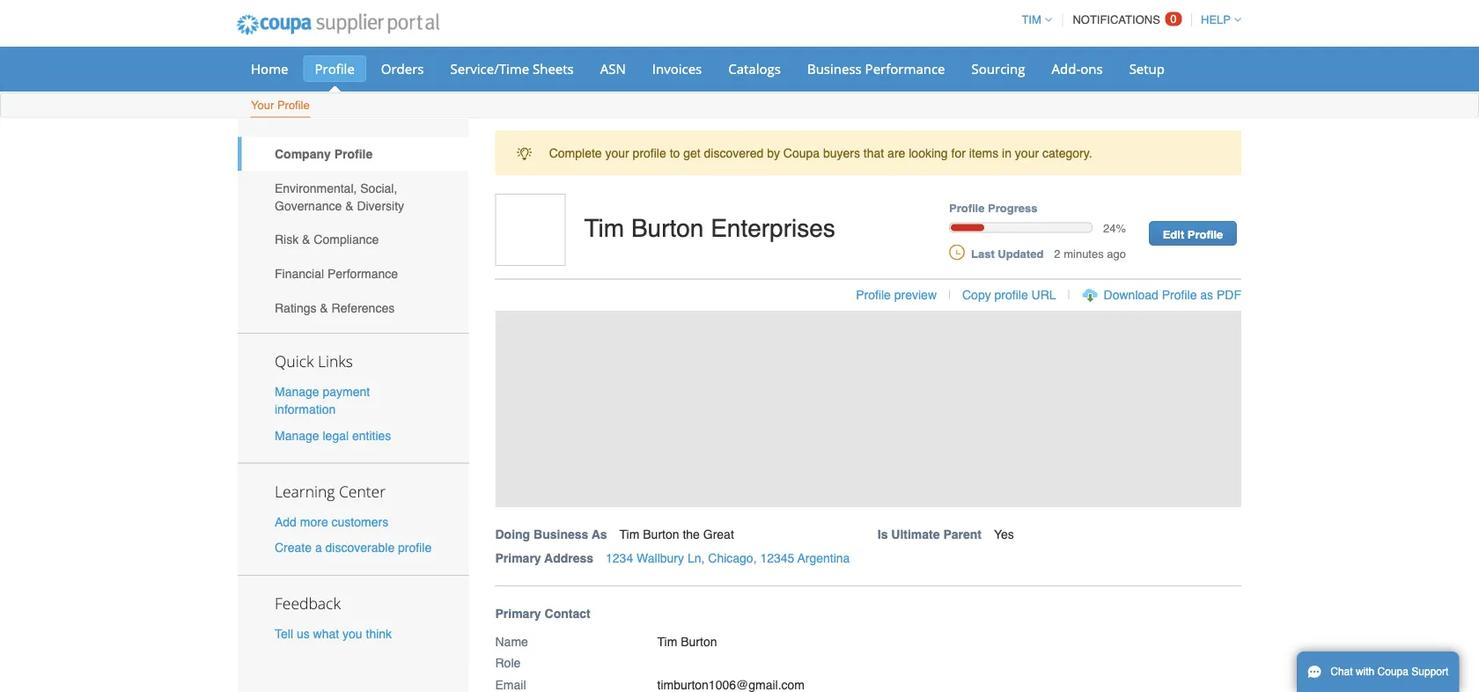 Task type: describe. For each thing, give the bounding box(es) containing it.
ago
[[1107, 247, 1126, 260]]

information
[[275, 403, 336, 417]]

tell us what you think button
[[275, 625, 392, 643]]

notifications 0
[[1073, 12, 1177, 26]]

progress
[[988, 201, 1038, 214]]

tell us what you think
[[275, 627, 392, 641]]

great
[[703, 528, 734, 542]]

home link
[[240, 55, 300, 82]]

think
[[366, 627, 392, 641]]

timburton1006@gmail.com
[[657, 678, 805, 692]]

chat with coupa support button
[[1297, 652, 1460, 692]]

your profile
[[251, 99, 310, 112]]

1234 wallbury ln, chicago, 12345 argentina
[[606, 551, 850, 566]]

buyers
[[823, 146, 860, 160]]

add
[[275, 515, 297, 529]]

you
[[343, 627, 362, 641]]

help link
[[1193, 13, 1242, 26]]

a
[[315, 541, 322, 555]]

chat with coupa support
[[1331, 666, 1449, 678]]

business inside tim burton enterprises banner
[[534, 528, 589, 542]]

profile right your
[[277, 99, 310, 112]]

coupa inside button
[[1378, 666, 1409, 678]]

feedback
[[275, 593, 341, 614]]

catalogs
[[729, 59, 781, 77]]

chicago,
[[708, 551, 757, 566]]

help
[[1201, 13, 1231, 26]]

performance for business performance
[[865, 59, 945, 77]]

contact
[[545, 607, 591, 621]]

profile inside 'link'
[[334, 147, 373, 161]]

doing business as
[[495, 528, 607, 542]]

coupa supplier portal image
[[225, 3, 451, 47]]

environmental,
[[275, 181, 357, 195]]

tim for tim burton enterprises
[[584, 214, 624, 242]]

the
[[683, 528, 700, 542]]

tim for tim burton the great
[[620, 528, 640, 542]]

complete your profile to get discovered by coupa buyers that are looking for items in your category. alert
[[495, 131, 1242, 175]]

1234 wallbury ln, chicago, 12345 argentina link
[[606, 551, 850, 566]]

profile progress
[[949, 201, 1038, 214]]

environmental, social, governance & diversity
[[275, 181, 404, 213]]

is
[[878, 528, 888, 542]]

financial performance
[[275, 267, 398, 281]]

tim burton enterprises
[[584, 214, 836, 242]]

quick
[[275, 351, 314, 372]]

financial
[[275, 267, 324, 281]]

service/time sheets
[[450, 59, 574, 77]]

us
[[297, 627, 310, 641]]

profile inside button
[[995, 288, 1028, 302]]

copy
[[963, 288, 991, 302]]

download profile as pdf button
[[1104, 286, 1242, 303]]

2 minutes ago
[[1054, 247, 1126, 260]]

& for references
[[320, 301, 328, 315]]

1234
[[606, 551, 633, 566]]

payment
[[323, 385, 370, 399]]

2 vertical spatial burton
[[681, 635, 717, 649]]

copy profile url
[[963, 288, 1056, 302]]

manage payment information
[[275, 385, 370, 417]]

24%
[[1103, 222, 1126, 235]]

2 vertical spatial profile
[[398, 541, 432, 555]]

parent
[[944, 528, 982, 542]]

last
[[971, 247, 995, 260]]

minutes
[[1064, 247, 1104, 260]]

create
[[275, 541, 312, 555]]

profile link
[[303, 55, 366, 82]]

navigation containing notifications 0
[[1014, 3, 1242, 37]]

name
[[495, 635, 528, 649]]

add-
[[1052, 59, 1081, 77]]

tim link
[[1014, 13, 1052, 26]]

email
[[495, 678, 526, 692]]

ratings & references link
[[238, 291, 469, 325]]

manage for manage payment information
[[275, 385, 319, 399]]

0
[[1171, 12, 1177, 26]]

business performance link
[[796, 55, 957, 82]]

add more customers link
[[275, 515, 389, 529]]

12345
[[760, 551, 795, 566]]

diversity
[[357, 199, 404, 213]]

profile right edit
[[1188, 227, 1224, 241]]

business inside business performance link
[[807, 59, 862, 77]]

asn link
[[589, 55, 637, 82]]

orders
[[381, 59, 424, 77]]

customers
[[332, 515, 389, 529]]



Task type: vqa. For each thing, say whether or not it's contained in the screenshot.
BURTON for Enterprises
yes



Task type: locate. For each thing, give the bounding box(es) containing it.
profile left the url
[[995, 288, 1028, 302]]

performance for financial performance
[[328, 267, 398, 281]]

0 vertical spatial profile
[[633, 146, 666, 160]]

wallbury
[[637, 551, 684, 566]]

service/time
[[450, 59, 529, 77]]

&
[[345, 199, 354, 213], [302, 233, 310, 247], [320, 301, 328, 315]]

1 vertical spatial coupa
[[1378, 666, 1409, 678]]

coupa right by
[[784, 146, 820, 160]]

manage inside manage payment information
[[275, 385, 319, 399]]

manage legal entities link
[[275, 428, 391, 442]]

burton down the "to"
[[631, 214, 704, 242]]

primary for primary contact
[[495, 607, 541, 621]]

tim burton enterprises banner
[[489, 194, 1260, 587]]

asn
[[600, 59, 626, 77]]

your right complete
[[605, 146, 629, 160]]

1 primary from the top
[[495, 551, 541, 566]]

2 horizontal spatial profile
[[995, 288, 1028, 302]]

tim up 1234
[[620, 528, 640, 542]]

chat
[[1331, 666, 1353, 678]]

discoverable
[[325, 541, 395, 555]]

profile left progress
[[949, 201, 985, 214]]

& for compliance
[[302, 233, 310, 247]]

navigation
[[1014, 3, 1242, 37]]

your
[[605, 146, 629, 160], [1015, 146, 1039, 160]]

0 horizontal spatial &
[[302, 233, 310, 247]]

url
[[1032, 288, 1056, 302]]

risk
[[275, 233, 299, 247]]

performance up are
[[865, 59, 945, 77]]

primary inside tim burton enterprises banner
[[495, 551, 541, 566]]

1 your from the left
[[605, 146, 629, 160]]

1 vertical spatial profile
[[995, 288, 1028, 302]]

by
[[767, 146, 780, 160]]

tim up sourcing
[[1022, 13, 1042, 26]]

profile inside alert
[[633, 146, 666, 160]]

profile left the "to"
[[633, 146, 666, 160]]

business up address
[[534, 528, 589, 542]]

1 horizontal spatial performance
[[865, 59, 945, 77]]

tim burton enterprises image
[[495, 194, 566, 266]]

learning
[[275, 481, 335, 501]]

for
[[952, 146, 966, 160]]

sourcing
[[972, 59, 1026, 77]]

& left diversity
[[345, 199, 354, 213]]

discovered
[[704, 146, 764, 160]]

ultimate
[[892, 528, 940, 542]]

primary
[[495, 551, 541, 566], [495, 607, 541, 621]]

1 vertical spatial manage
[[275, 428, 319, 442]]

create a discoverable profile
[[275, 541, 432, 555]]

& right ratings
[[320, 301, 328, 315]]

what
[[313, 627, 339, 641]]

1 vertical spatial primary
[[495, 607, 541, 621]]

environmental, social, governance & diversity link
[[238, 171, 469, 223]]

profile
[[633, 146, 666, 160], [995, 288, 1028, 302], [398, 541, 432, 555]]

1 horizontal spatial coupa
[[1378, 666, 1409, 678]]

manage for manage legal entities
[[275, 428, 319, 442]]

2 horizontal spatial &
[[345, 199, 354, 213]]

compliance
[[314, 233, 379, 247]]

tim burton
[[657, 635, 717, 649]]

burton
[[631, 214, 704, 242], [643, 528, 679, 542], [681, 635, 717, 649]]

add more customers
[[275, 515, 389, 529]]

governance
[[275, 199, 342, 213]]

legal
[[323, 428, 349, 442]]

add-ons link
[[1040, 55, 1115, 82]]

profile right discoverable
[[398, 541, 432, 555]]

manage up information
[[275, 385, 319, 399]]

entities
[[352, 428, 391, 442]]

download profile as pdf
[[1104, 288, 1242, 302]]

burton for the
[[643, 528, 679, 542]]

add-ons
[[1052, 59, 1103, 77]]

profile
[[315, 59, 355, 77], [277, 99, 310, 112], [334, 147, 373, 161], [949, 201, 985, 214], [1188, 227, 1224, 241], [856, 288, 891, 302], [1162, 288, 1197, 302]]

sourcing link
[[960, 55, 1037, 82]]

profile inside button
[[1162, 288, 1197, 302]]

quick links
[[275, 351, 353, 372]]

0 horizontal spatial profile
[[398, 541, 432, 555]]

2 manage from the top
[[275, 428, 319, 442]]

ratings & references
[[275, 301, 395, 315]]

yes
[[994, 528, 1014, 542]]

0 vertical spatial coupa
[[784, 146, 820, 160]]

catalogs link
[[717, 55, 793, 82]]

0 vertical spatial manage
[[275, 385, 319, 399]]

0 horizontal spatial business
[[534, 528, 589, 542]]

more
[[300, 515, 328, 529]]

2 vertical spatial &
[[320, 301, 328, 315]]

tim up timburton1006@gmail.com
[[657, 635, 678, 649]]

0 vertical spatial burton
[[631, 214, 704, 242]]

0 horizontal spatial your
[[605, 146, 629, 160]]

profile left the as
[[1162, 288, 1197, 302]]

copy profile url button
[[963, 286, 1056, 303]]

updated
[[998, 247, 1044, 260]]

1 vertical spatial burton
[[643, 528, 679, 542]]

items
[[969, 146, 999, 160]]

your
[[251, 99, 274, 112]]

2
[[1054, 247, 1061, 260]]

orders link
[[370, 55, 435, 82]]

setup link
[[1118, 55, 1177, 82]]

that
[[864, 146, 884, 160]]

ln,
[[688, 551, 705, 566]]

edit profile link
[[1149, 221, 1237, 245]]

risk & compliance link
[[238, 223, 469, 257]]

as
[[592, 528, 607, 542]]

coupa inside alert
[[784, 146, 820, 160]]

tim burton the great
[[620, 528, 734, 542]]

invoices link
[[641, 55, 714, 82]]

doing
[[495, 528, 530, 542]]

pdf
[[1217, 288, 1242, 302]]

tim right tim burton enterprises image
[[584, 214, 624, 242]]

manage down information
[[275, 428, 319, 442]]

0 horizontal spatial performance
[[328, 267, 398, 281]]

primary down the doing
[[495, 551, 541, 566]]

& inside environmental, social, governance & diversity
[[345, 199, 354, 213]]

1 horizontal spatial business
[[807, 59, 862, 77]]

1 horizontal spatial your
[[1015, 146, 1039, 160]]

background image
[[495, 311, 1242, 507]]

1 manage from the top
[[275, 385, 319, 399]]

coupa right with
[[1378, 666, 1409, 678]]

1 vertical spatial business
[[534, 528, 589, 542]]

primary up name
[[495, 607, 541, 621]]

invoices
[[652, 59, 702, 77]]

1 vertical spatial &
[[302, 233, 310, 247]]

tim for tim burton
[[657, 635, 678, 649]]

2 your from the left
[[1015, 146, 1039, 160]]

1 vertical spatial performance
[[328, 267, 398, 281]]

business right catalogs
[[807, 59, 862, 77]]

business
[[807, 59, 862, 77], [534, 528, 589, 542]]

profile preview
[[856, 288, 937, 302]]

risk & compliance
[[275, 233, 379, 247]]

address
[[544, 551, 594, 566]]

edit
[[1163, 227, 1185, 241]]

enterprises
[[711, 214, 836, 242]]

profile up social,
[[334, 147, 373, 161]]

sheets
[[533, 59, 574, 77]]

references
[[332, 301, 395, 315]]

1 horizontal spatial &
[[320, 301, 328, 315]]

your right in
[[1015, 146, 1039, 160]]

setup
[[1130, 59, 1165, 77]]

primary contact
[[495, 607, 591, 621]]

center
[[339, 481, 386, 501]]

profile preview link
[[856, 288, 937, 302]]

1 horizontal spatial profile
[[633, 146, 666, 160]]

profile left preview
[[856, 288, 891, 302]]

0 vertical spatial business
[[807, 59, 862, 77]]

primary for primary address
[[495, 551, 541, 566]]

0 horizontal spatial coupa
[[784, 146, 820, 160]]

as
[[1201, 288, 1214, 302]]

is ultimate parent
[[878, 528, 982, 542]]

role
[[495, 656, 521, 670]]

& right the "risk"
[[302, 233, 310, 247]]

2 primary from the top
[[495, 607, 541, 621]]

financial performance link
[[238, 257, 469, 291]]

complete your profile to get discovered by coupa buyers that are looking for items in your category.
[[549, 146, 1092, 160]]

tim inside navigation
[[1022, 13, 1042, 26]]

manage legal entities
[[275, 428, 391, 442]]

0 vertical spatial &
[[345, 199, 354, 213]]

tim for tim
[[1022, 13, 1042, 26]]

0 vertical spatial primary
[[495, 551, 541, 566]]

performance up references
[[328, 267, 398, 281]]

looking
[[909, 146, 948, 160]]

burton up timburton1006@gmail.com
[[681, 635, 717, 649]]

get
[[684, 146, 701, 160]]

profile down coupa supplier portal image
[[315, 59, 355, 77]]

0 vertical spatial performance
[[865, 59, 945, 77]]

burton up wallbury
[[643, 528, 679, 542]]

support
[[1412, 666, 1449, 678]]

burton for enterprises
[[631, 214, 704, 242]]

create a discoverable profile link
[[275, 541, 432, 555]]



